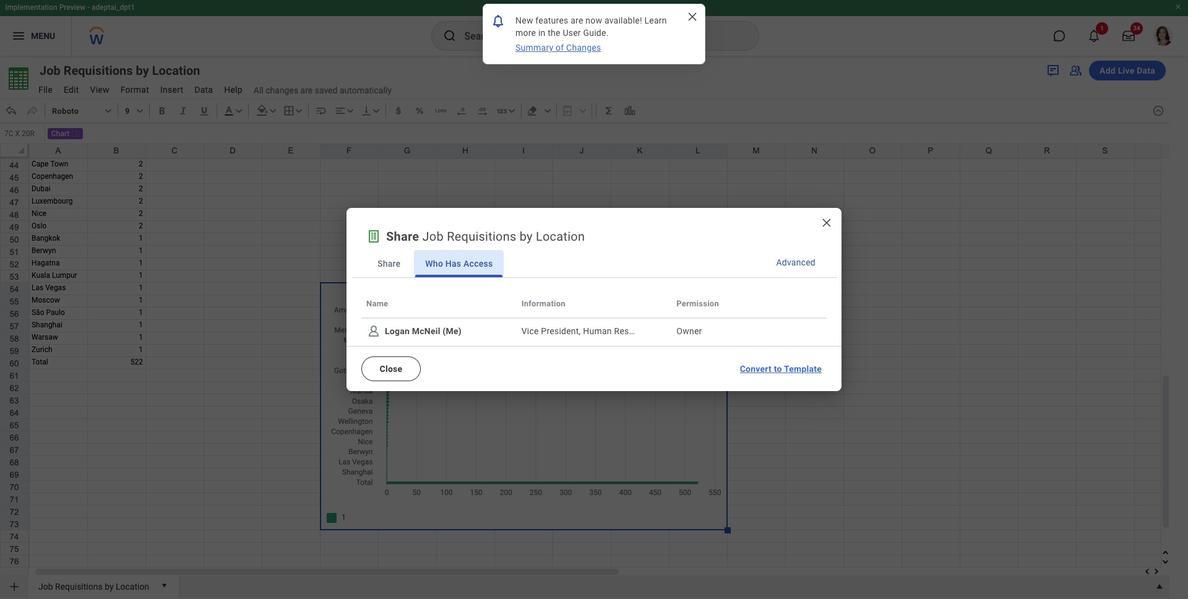 Task type: locate. For each thing, give the bounding box(es) containing it.
percentage image
[[413, 105, 426, 117]]

share for share
[[378, 259, 401, 269]]

1 vertical spatial job requisitions by location button
[[33, 576, 154, 595]]

1 vertical spatial job requisitions by location
[[38, 582, 149, 591]]

media classroom image
[[1068, 63, 1083, 78]]

1 vertical spatial x image
[[821, 217, 833, 229]]

share down worksheets image
[[378, 259, 401, 269]]

share right worksheets image
[[386, 229, 419, 244]]

data
[[1137, 66, 1155, 76]]

undo l image
[[5, 105, 17, 117]]

who
[[425, 259, 443, 269]]

0 horizontal spatial x image
[[686, 11, 699, 23]]

0 vertical spatial share
[[386, 229, 419, 244]]

x image right "learn"
[[686, 11, 699, 23]]

dialog containing new features are now available! learn more in the user guide.
[[483, 4, 706, 64]]

share for share job requisitions by location
[[386, 229, 419, 244]]

x image up advanced tab
[[821, 217, 833, 229]]

0 horizontal spatial location
[[116, 582, 149, 591]]

close environment banner image
[[1175, 3, 1182, 11]]

all
[[254, 85, 264, 95]]

0 vertical spatial by
[[136, 63, 149, 78]]

1 vertical spatial dialog
[[347, 208, 842, 391]]

close
[[380, 364, 403, 374]]

0 vertical spatial job
[[40, 63, 60, 78]]

are left saved
[[301, 85, 313, 95]]

chevron up circle image
[[1152, 105, 1165, 117]]

0 vertical spatial dialog
[[483, 4, 706, 64]]

1 vertical spatial are
[[301, 85, 313, 95]]

share inside "tab"
[[378, 259, 401, 269]]

new features are now available! learn more in the user guide. summary of changes
[[516, 15, 669, 53]]

0 vertical spatial location
[[152, 63, 200, 78]]

are inside new features are now available! learn more in the user guide. summary of changes
[[571, 15, 583, 25]]

2 horizontal spatial by
[[520, 229, 533, 244]]

name
[[366, 299, 388, 308]]

changes
[[266, 85, 298, 95]]

by
[[136, 63, 149, 78], [520, 229, 533, 244], [105, 582, 114, 591]]

logan mcneil (me)
[[385, 326, 462, 336]]

1 job requisitions by location button from the top
[[33, 62, 223, 79]]

adeptai_dpt1
[[92, 3, 135, 12]]

by inside dialog
[[520, 229, 533, 244]]

italics image
[[177, 105, 189, 117]]

owner
[[677, 326, 702, 336]]

0 horizontal spatial are
[[301, 85, 313, 95]]

2 job requisitions by location button from the top
[[33, 576, 154, 595]]

job requisitions by location
[[40, 63, 200, 78], [38, 582, 149, 591]]

toolbar container region
[[0, 98, 1147, 123]]

mcneil
[[412, 326, 440, 336]]

worksheets image
[[366, 229, 381, 244]]

0 horizontal spatial by
[[105, 582, 114, 591]]

location
[[152, 63, 200, 78], [536, 229, 585, 244], [116, 582, 149, 591]]

now
[[586, 15, 602, 25]]

vice president, human resources
[[522, 326, 656, 336]]

advanced
[[776, 257, 816, 267]]

None text field
[[1, 125, 44, 142]]

preview
[[59, 3, 86, 12]]

2 horizontal spatial location
[[536, 229, 585, 244]]

2 vertical spatial location
[[116, 582, 149, 591]]

-
[[87, 3, 90, 12]]

thousands comma image
[[434, 105, 447, 117]]

share
[[386, 229, 419, 244], [378, 259, 401, 269]]

1 horizontal spatial by
[[136, 63, 149, 78]]

0 vertical spatial requisitions
[[64, 63, 133, 78]]

2 vertical spatial by
[[105, 582, 114, 591]]

more
[[516, 28, 536, 38]]

0 vertical spatial job requisitions by location button
[[33, 62, 223, 79]]

are up the user
[[571, 15, 583, 25]]

add
[[1100, 66, 1116, 76]]

summary
[[516, 43, 554, 53]]

has
[[445, 259, 461, 269]]

permission
[[677, 299, 719, 308]]

job requisitions by location button
[[33, 62, 223, 79], [33, 576, 154, 595]]

job
[[40, 63, 60, 78], [422, 229, 444, 244], [38, 582, 53, 591]]

requisitions
[[64, 63, 133, 78], [447, 229, 516, 244], [55, 582, 103, 591]]

are inside button
[[301, 85, 313, 95]]

are
[[571, 15, 583, 25], [301, 85, 313, 95]]

by for second job requisitions by location button from the top
[[105, 582, 114, 591]]

summary of changes link
[[514, 41, 602, 54]]

available!
[[605, 15, 642, 25]]

1 horizontal spatial location
[[152, 63, 200, 78]]

1 horizontal spatial are
[[571, 15, 583, 25]]

2 vertical spatial requisitions
[[55, 582, 103, 591]]

all changes are saved automatically
[[254, 85, 392, 95]]

grid
[[0, 0, 1188, 590]]

2 vertical spatial job
[[38, 582, 53, 591]]

x image
[[686, 11, 699, 23], [821, 217, 833, 229]]

dialog
[[483, 4, 706, 64], [347, 208, 842, 391]]

resources
[[614, 326, 656, 336]]

0 vertical spatial are
[[571, 15, 583, 25]]

human
[[583, 326, 612, 336]]

1 vertical spatial by
[[520, 229, 533, 244]]

share job requisitions by location
[[386, 229, 585, 244]]

information
[[522, 299, 566, 308]]

close button
[[361, 356, 421, 381]]

chart button
[[47, 128, 83, 139]]

1 vertical spatial job
[[422, 229, 444, 244]]

1 vertical spatial requisitions
[[447, 229, 516, 244]]

1 vertical spatial share
[[378, 259, 401, 269]]

1 vertical spatial location
[[536, 229, 585, 244]]

notifications large image
[[1088, 30, 1100, 42]]

convert
[[740, 364, 772, 374]]

convert to template button
[[735, 356, 827, 381]]



Task type: describe. For each thing, give the bounding box(es) containing it.
features
[[536, 15, 568, 25]]

inbox large image
[[1123, 30, 1135, 42]]

add zero image
[[476, 105, 489, 117]]

convert to template
[[740, 364, 822, 374]]

search image
[[442, 28, 457, 43]]

job for second job requisitions by location button from the top
[[38, 582, 53, 591]]

remove zero image
[[455, 105, 468, 117]]

dollar sign image
[[392, 105, 405, 117]]

location for second job requisitions by location button from the bottom of the page
[[152, 63, 200, 78]]

add live data
[[1100, 66, 1155, 76]]

notifications image
[[491, 13, 506, 28]]

autosum image
[[603, 105, 615, 117]]

0 vertical spatial job requisitions by location
[[40, 63, 200, 78]]

share tab
[[366, 250, 412, 277]]

by for second job requisitions by location button from the bottom of the page
[[136, 63, 149, 78]]

chart
[[51, 129, 69, 138]]

all changes are saved automatically button
[[249, 85, 392, 96]]

logan
[[385, 326, 410, 336]]

job for second job requisitions by location button from the bottom of the page
[[40, 63, 60, 78]]

user
[[563, 28, 581, 38]]

add live data button
[[1089, 61, 1166, 80]]

of
[[556, 43, 564, 53]]

template
[[784, 364, 822, 374]]

new
[[516, 15, 533, 25]]

are for features
[[571, 15, 583, 25]]

implementation
[[5, 3, 57, 12]]

location for second job requisitions by location button from the top
[[116, 582, 149, 591]]

the
[[548, 28, 561, 38]]

user image
[[366, 324, 381, 339]]

guide.
[[583, 28, 609, 38]]

advanced tab
[[770, 250, 822, 277]]

bold image
[[156, 105, 168, 117]]

in
[[538, 28, 546, 38]]

1 horizontal spatial x image
[[821, 217, 833, 229]]

saved
[[315, 85, 338, 95]]

location inside dialog
[[536, 229, 585, 244]]

implementation preview -   adeptai_dpt1 banner
[[0, 0, 1188, 56]]

eraser image
[[526, 105, 538, 117]]

add footer ws image
[[8, 581, 20, 593]]

to
[[774, 364, 782, 374]]

who has access
[[425, 259, 493, 269]]

text wrap image
[[315, 105, 327, 117]]

automatically
[[340, 85, 392, 95]]

underline image
[[198, 105, 210, 117]]

navigation tab list
[[352, 250, 837, 278]]

access
[[464, 259, 493, 269]]

0 vertical spatial x image
[[686, 11, 699, 23]]

menus menu bar
[[32, 81, 249, 98]]

profile logan mcneil element
[[1146, 22, 1181, 50]]

who has access tab
[[414, 250, 504, 277]]

chart image
[[624, 105, 636, 117]]

are for changes
[[301, 85, 313, 95]]

live
[[1118, 66, 1135, 76]]

changes
[[566, 43, 601, 53]]

activity stream image
[[1046, 63, 1061, 78]]

vice
[[522, 326, 539, 336]]

implementation preview -   adeptai_dpt1
[[5, 3, 135, 12]]

dialog containing share
[[347, 208, 842, 391]]

job inside dialog
[[422, 229, 444, 244]]

learn
[[645, 15, 667, 25]]

president,
[[541, 326, 581, 336]]

(me)
[[443, 326, 462, 336]]



Task type: vqa. For each thing, say whether or not it's contained in the screenshot.
Implementation Preview -   adeptai_dpt1 banner
yes



